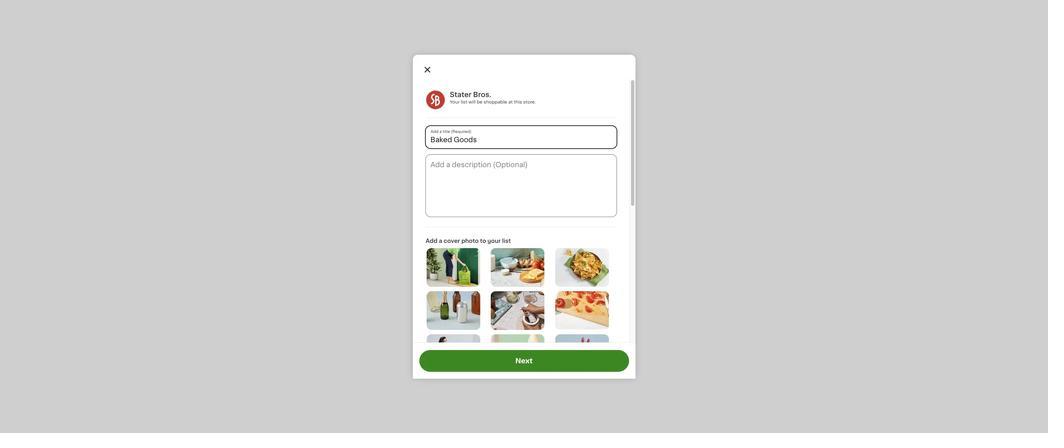 Task type: describe. For each thing, give the bounding box(es) containing it.
shoppable
[[484, 100, 508, 104]]

a small white vase of pink tulips, a stack of 3 white bowls, and a rolled napkin. image
[[556, 335, 609, 374]]

bros.
[[473, 91, 492, 98]]

a woman sitting on a chair wearing headphones holding a drink in her hand with a small brown dog on the floor by her side. image
[[427, 335, 480, 374]]

cover
[[444, 238, 460, 244]]

stater bros. your list will be shoppable at this store.
[[450, 91, 536, 104]]

a roll of paper towels, a gallon of orange juice, a small bottle of milk, a bunch of bananas. image
[[491, 335, 545, 374]]

add
[[426, 238, 438, 244]]

next
[[516, 358, 533, 364]]

next button
[[419, 350, 629, 372]]

this
[[514, 100, 522, 104]]

bowl of nachos covered in cheese. image
[[556, 248, 609, 287]]

list_add_items dialog
[[413, 55, 636, 434]]

your
[[488, 238, 501, 244]]

will
[[469, 100, 476, 104]]

stater bros. logo image
[[426, 90, 445, 110]]



Task type: vqa. For each thing, say whether or not it's contained in the screenshot.
"Stater"
yes



Task type: locate. For each thing, give the bounding box(es) containing it.
None text field
[[426, 155, 617, 217]]

add a cover photo to your list
[[426, 238, 511, 244]]

a person with white painted nails grinding some spices with a mortar and pestle. image
[[491, 292, 545, 330]]

photo
[[462, 238, 479, 244]]

0 vertical spatial list
[[461, 100, 468, 104]]

list right your
[[502, 238, 511, 244]]

a wooden cutting board and knife, and a few sliced tomatoes and two whole tomatoes. image
[[556, 292, 609, 330]]

a
[[439, 238, 443, 244]]

a small bottle of milk, a bowl and a whisk, a carton of 6 eggs, a bunch of tomatoes on the vine, sliced cheese, a head of lettuce, and a loaf of bread. image
[[491, 248, 545, 287]]

at
[[509, 100, 513, 104]]

a blue can, a silver can, an empty bottle, an empty champagne bottle, and two brown glass bottles. image
[[427, 292, 480, 330]]

1 horizontal spatial list
[[502, 238, 511, 244]]

store.
[[524, 100, 536, 104]]

be
[[477, 100, 483, 104]]

your
[[450, 100, 460, 104]]

1 vertical spatial list
[[502, 238, 511, 244]]

list left will
[[461, 100, 468, 104]]

stater
[[450, 91, 472, 98]]

0 horizontal spatial list
[[461, 100, 468, 104]]

list inside the stater bros. your list will be shoppable at this store.
[[461, 100, 468, 104]]

list
[[461, 100, 468, 104], [502, 238, 511, 244]]

an shopper setting a bag of groceries down at someone's door. image
[[427, 248, 480, 287]]

to
[[480, 238, 486, 244]]

Add a title (Required) text field
[[426, 126, 617, 148]]



